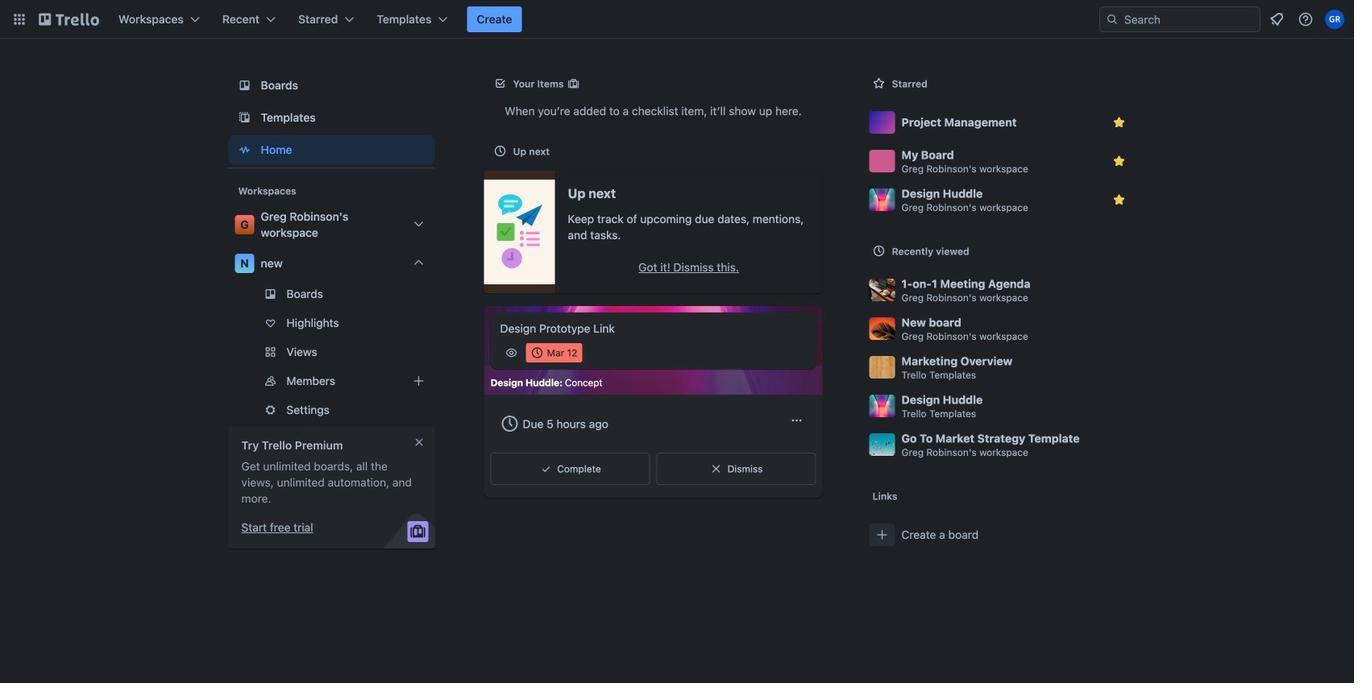 Task type: describe. For each thing, give the bounding box(es) containing it.
click to unstar my board. it will be removed from your starred list. image
[[1112, 153, 1128, 169]]

open information menu image
[[1298, 11, 1314, 27]]

search image
[[1106, 13, 1119, 26]]

0 notifications image
[[1268, 10, 1287, 29]]

click to unstar design huddle . it will be removed from your starred list. image
[[1112, 192, 1128, 208]]



Task type: locate. For each thing, give the bounding box(es) containing it.
primary element
[[0, 0, 1355, 39]]

add image
[[409, 372, 429, 391]]

click to unstar project management. it will be removed from your starred list. image
[[1112, 115, 1128, 131]]

back to home image
[[39, 6, 99, 32]]

template board image
[[235, 108, 254, 127]]

board image
[[235, 76, 254, 95]]

Search field
[[1119, 7, 1260, 31]]

greg robinson (gregrobinson96) image
[[1326, 10, 1345, 29]]

home image
[[235, 140, 254, 160]]



Task type: vqa. For each thing, say whether or not it's contained in the screenshot.
template board 'icon'
yes



